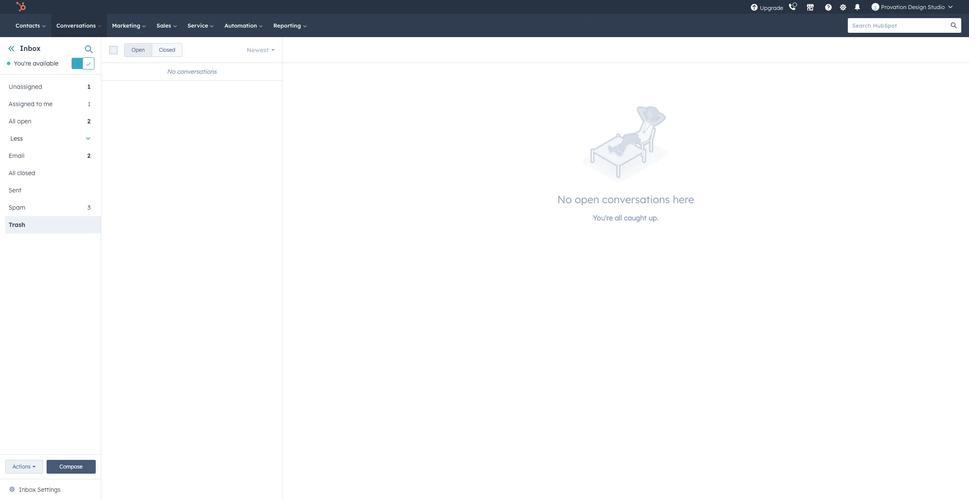 Task type: locate. For each thing, give the bounding box(es) containing it.
conversations
[[177, 68, 217, 76], [602, 193, 670, 206]]

up.
[[649, 214, 659, 222]]

open up you're all caught up.
[[575, 193, 600, 206]]

1 2 from the top
[[87, 118, 91, 125]]

3
[[87, 204, 91, 212]]

trash button
[[5, 216, 91, 234]]

open
[[17, 118, 31, 125], [575, 193, 600, 206]]

all open
[[9, 118, 31, 125]]

upgrade
[[760, 4, 784, 11]]

2
[[87, 118, 91, 125], [87, 152, 91, 160]]

1 for unassigned
[[87, 83, 91, 91]]

all
[[615, 214, 622, 222]]

no conversations
[[167, 68, 217, 76]]

0 horizontal spatial open
[[17, 118, 31, 125]]

search image
[[951, 22, 958, 28]]

0 vertical spatial inbox
[[20, 44, 41, 53]]

no open conversations here
[[558, 193, 695, 206]]

inbox for inbox
[[20, 44, 41, 53]]

1 vertical spatial you're
[[593, 214, 613, 222]]

Closed button
[[152, 43, 183, 57]]

2 2 from the top
[[87, 152, 91, 160]]

upgrade image
[[751, 4, 759, 11]]

menu containing provation design studio
[[750, 0, 959, 14]]

1 vertical spatial 2
[[87, 152, 91, 160]]

you're for you're available
[[14, 60, 31, 67]]

conversations down 'closed' button
[[177, 68, 217, 76]]

contacts
[[16, 22, 42, 29]]

1 horizontal spatial no
[[558, 193, 572, 206]]

you're
[[14, 60, 31, 67], [593, 214, 613, 222]]

2 for all open
[[87, 118, 91, 125]]

inbox up you're available
[[20, 44, 41, 53]]

0 horizontal spatial you're
[[14, 60, 31, 67]]

no
[[167, 68, 175, 76], [558, 193, 572, 206]]

you're right the you're available "image"
[[14, 60, 31, 67]]

me
[[44, 100, 53, 108]]

sales
[[157, 22, 173, 29]]

1 horizontal spatial open
[[575, 193, 600, 206]]

provation design studio button
[[867, 0, 958, 14]]

service link
[[182, 14, 219, 37]]

open down assigned
[[17, 118, 31, 125]]

0 vertical spatial open
[[17, 118, 31, 125]]

0 horizontal spatial no
[[167, 68, 175, 76]]

1
[[87, 83, 91, 91], [88, 100, 91, 108]]

open for no
[[575, 193, 600, 206]]

email
[[9, 152, 24, 160]]

spam
[[9, 204, 25, 212]]

Open button
[[124, 43, 152, 57]]

calling icon image
[[789, 3, 797, 11]]

0 vertical spatial all
[[9, 118, 15, 125]]

provation
[[882, 3, 907, 10]]

inbox left settings on the left bottom of the page
[[19, 486, 36, 494]]

conversations up caught
[[602, 193, 670, 206]]

0 vertical spatial you're
[[14, 60, 31, 67]]

all closed
[[9, 169, 35, 177]]

compose button
[[46, 460, 96, 474]]

search button
[[947, 18, 962, 33]]

you're for you're all caught up.
[[593, 214, 613, 222]]

group
[[124, 43, 183, 57]]

0 vertical spatial 1
[[87, 83, 91, 91]]

1 vertical spatial conversations
[[602, 193, 670, 206]]

2 all from the top
[[9, 169, 15, 177]]

menu
[[750, 0, 959, 14]]

0 vertical spatial no
[[167, 68, 175, 76]]

1 all from the top
[[9, 118, 15, 125]]

assigned
[[9, 100, 34, 108]]

settings image
[[840, 4, 847, 11]]

automation link
[[219, 14, 268, 37]]

0 vertical spatial 2
[[87, 118, 91, 125]]

0 vertical spatial conversations
[[177, 68, 217, 76]]

inbox
[[20, 44, 41, 53], [19, 486, 36, 494]]

0 horizontal spatial conversations
[[177, 68, 217, 76]]

all left closed
[[9, 169, 15, 177]]

all inside button
[[9, 169, 15, 177]]

1 vertical spatial 1
[[88, 100, 91, 108]]

actions button
[[5, 460, 43, 474]]

calling icon button
[[785, 1, 800, 13]]

service
[[188, 22, 210, 29]]

marketplaces button
[[802, 0, 820, 14]]

1 horizontal spatial you're
[[593, 214, 613, 222]]

1 vertical spatial all
[[9, 169, 15, 177]]

you're left all
[[593, 214, 613, 222]]

newest button
[[241, 41, 280, 58]]

1 vertical spatial no
[[558, 193, 572, 206]]

all
[[9, 118, 15, 125], [9, 169, 15, 177]]

all up less
[[9, 118, 15, 125]]

1 vertical spatial inbox
[[19, 486, 36, 494]]

1 vertical spatial open
[[575, 193, 600, 206]]

you're inside the no open conversations here main content
[[593, 214, 613, 222]]

open inside main content
[[575, 193, 600, 206]]

2 for email
[[87, 152, 91, 160]]

inbox inside "link"
[[19, 486, 36, 494]]

group containing open
[[124, 43, 183, 57]]



Task type: vqa. For each thing, say whether or not it's contained in the screenshot.
Sales
yes



Task type: describe. For each thing, give the bounding box(es) containing it.
to
[[36, 100, 42, 108]]

reporting
[[273, 22, 303, 29]]

all for all open
[[9, 118, 15, 125]]

provation design studio
[[882, 3, 945, 10]]

no for no conversations
[[167, 68, 175, 76]]

group inside the no open conversations here main content
[[124, 43, 183, 57]]

newest
[[247, 46, 269, 54]]

closed
[[159, 46, 175, 53]]

1 for assigned to me
[[88, 100, 91, 108]]

trash
[[9, 221, 25, 229]]

reporting link
[[268, 14, 312, 37]]

here
[[673, 193, 695, 206]]

help button
[[822, 0, 836, 14]]

Search HubSpot search field
[[848, 18, 954, 33]]

open for all
[[17, 118, 31, 125]]

all for all closed
[[9, 169, 15, 177]]

sent button
[[5, 182, 91, 199]]

caught
[[624, 214, 647, 222]]

settings link
[[838, 2, 849, 11]]

james peterson image
[[872, 3, 880, 11]]

conversations
[[56, 22, 97, 29]]

hubspot image
[[16, 2, 26, 12]]

marketing link
[[107, 14, 151, 37]]

help image
[[825, 4, 833, 12]]

hubspot link
[[10, 2, 32, 12]]

sent
[[9, 187, 21, 194]]

closed
[[17, 169, 35, 177]]

no for no open conversations here
[[558, 193, 572, 206]]

all closed button
[[5, 165, 91, 182]]

you're available
[[14, 60, 58, 67]]

assigned to me
[[9, 100, 53, 108]]

unassigned
[[9, 83, 42, 91]]

inbox settings
[[19, 486, 61, 494]]

no open conversations here main content
[[101, 37, 970, 500]]

less
[[10, 135, 23, 143]]

actions
[[13, 463, 30, 470]]

compose
[[60, 463, 83, 470]]

automation
[[225, 22, 259, 29]]

settings
[[37, 486, 61, 494]]

open
[[132, 46, 145, 53]]

inbox for inbox settings
[[19, 486, 36, 494]]

marketing
[[112, 22, 142, 29]]

1 horizontal spatial conversations
[[602, 193, 670, 206]]

inbox settings link
[[19, 485, 61, 495]]

you're all caught up.
[[593, 214, 659, 222]]

sales link
[[151, 14, 182, 37]]

conversations link
[[51, 14, 107, 37]]

studio
[[928, 3, 945, 10]]

design
[[909, 3, 927, 10]]

notifications image
[[854, 4, 862, 12]]

available
[[33, 60, 58, 67]]

marketplaces image
[[807, 4, 815, 12]]

contacts link
[[10, 14, 51, 37]]

you're available image
[[7, 62, 10, 65]]

notifications button
[[851, 0, 865, 14]]



